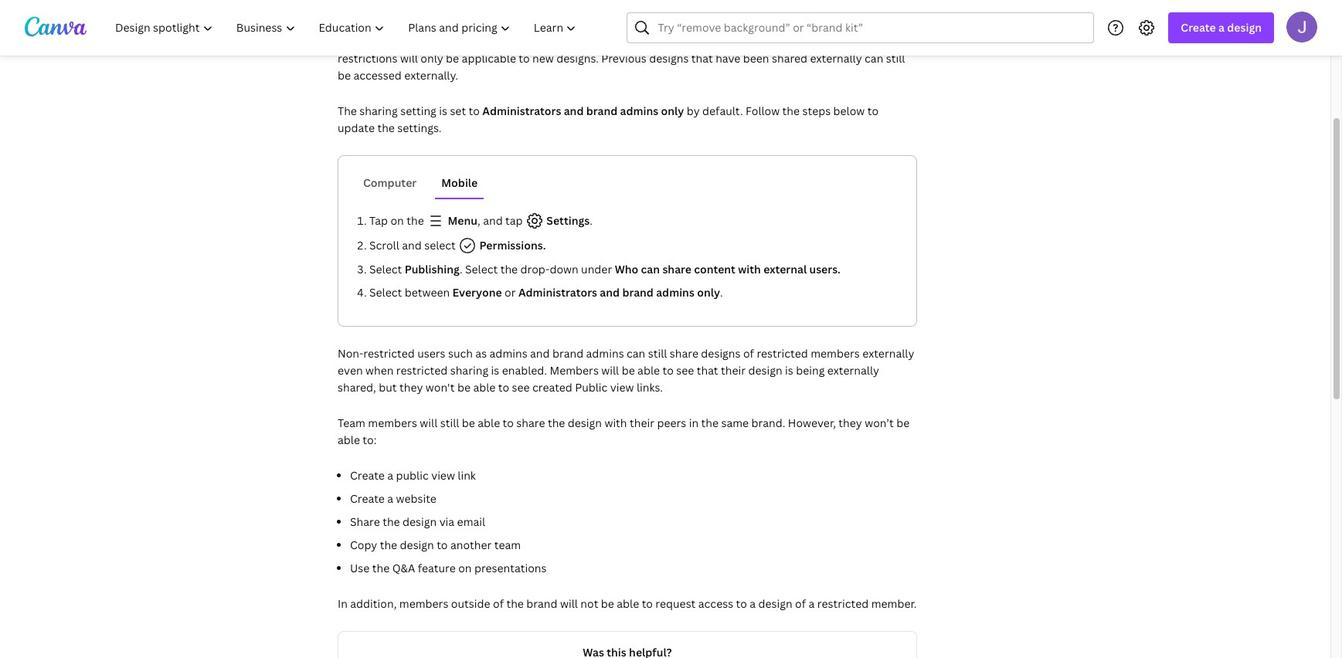 Task type: describe. For each thing, give the bounding box(es) containing it.
mobile
[[442, 175, 478, 190]]

however,
[[788, 416, 836, 431]]

admins up members
[[586, 346, 624, 361]]

select publishing . select the drop-down under who can share content with external users.
[[369, 262, 841, 277]]

1 vertical spatial externally
[[863, 346, 915, 361]]

scroll
[[369, 238, 399, 253]]

can up new
[[536, 34, 555, 49]]

below
[[834, 104, 865, 118]]

tap
[[506, 213, 523, 228]]

their inside team members will still be able to share the design with their peers in the same brand. however, they won't be able to:
[[630, 416, 655, 431]]

1 vertical spatial view
[[431, 468, 455, 483]]

brand down the 'as a team owner, you can choose who can share designs outside of their brand. updating the sharing restrictions will only be applicable to new designs. previous designs that have been shared externally can still be accessed externally.'
[[586, 104, 618, 118]]

in
[[338, 597, 348, 611]]

,
[[478, 213, 481, 228]]

settings.
[[397, 121, 442, 135]]

externally.
[[404, 68, 458, 83]]

same
[[721, 416, 749, 431]]

1 horizontal spatial with
[[738, 262, 761, 277]]

content
[[694, 262, 736, 277]]

0 vertical spatial administrators
[[483, 104, 561, 118]]

tap
[[369, 213, 388, 228]]

feature
[[418, 561, 456, 576]]

users
[[417, 346, 446, 361]]

addition,
[[350, 597, 397, 611]]

that inside non-restricted users such as admins and brand admins can still share designs of restricted members externally even when restricted sharing is enabled. members will be able to see that their design is being externally shared, but they won't be able to see created public view links.
[[697, 363, 718, 378]]

as
[[338, 34, 350, 49]]

update
[[338, 121, 375, 135]]

and right scroll
[[402, 238, 422, 253]]

the right use
[[372, 561, 390, 576]]

as
[[476, 346, 487, 361]]

a for public
[[387, 468, 393, 483]]

the down presentations
[[507, 597, 524, 611]]

the right in
[[701, 416, 719, 431]]

share inside team members will still be able to share the design with their peers in the same brand. however, they won't be able to:
[[517, 416, 545, 431]]

under
[[581, 262, 612, 277]]

restricted up 'being'
[[757, 346, 808, 361]]

down
[[550, 262, 579, 277]]

their inside the 'as a team owner, you can choose who can share designs outside of their brand. updating the sharing restrictions will only be applicable to new designs. previous designs that have been shared externally can still be accessed externally.'
[[686, 34, 711, 49]]

scroll and select
[[369, 238, 459, 253]]

brand left not
[[527, 597, 558, 611]]

being
[[796, 363, 825, 378]]

create for create a website
[[350, 492, 385, 506]]

use
[[350, 561, 370, 576]]

such
[[448, 346, 473, 361]]

designs inside non-restricted users such as admins and brand admins can still share designs of restricted members externally even when restricted sharing is enabled. members will be able to see that their design is being externally shared, but they won't be able to see created public view links.
[[701, 346, 741, 361]]

0 vertical spatial see
[[676, 363, 694, 378]]

Try "remove background" or "brand kit" search field
[[658, 13, 1085, 43]]

won't
[[865, 416, 894, 431]]

settings .
[[544, 213, 593, 228]]

drop-
[[521, 262, 550, 277]]

to inside team members will still be able to share the design with their peers in the same brand. however, they won't be able to:
[[503, 416, 514, 431]]

menu
[[448, 213, 478, 228]]

and right ,
[[483, 213, 503, 228]]

2 vertical spatial members
[[399, 597, 449, 611]]

be down restrictions
[[338, 68, 351, 83]]

and down select publishing . select the drop-down under who can share content with external users.
[[600, 285, 620, 300]]

previous
[[602, 51, 647, 66]]

between
[[405, 285, 450, 300]]

brand inside non-restricted users such as admins and brand admins can still share designs of restricted members externally even when restricted sharing is enabled. members will be able to see that their design is being externally shared, but they won't be able to see created public view links.
[[553, 346, 584, 361]]

create for create a public view link
[[350, 468, 385, 483]]

share inside non-restricted users such as admins and brand admins can still share designs of restricted members externally even when restricted sharing is enabled. members will be able to see that their design is being externally shared, but they won't be able to see created public view links.
[[670, 346, 699, 361]]

team inside the 'as a team owner, you can choose who can share designs outside of their brand. updating the sharing restrictions will only be applicable to new designs. previous designs that have been shared externally can still be accessed externally.'
[[362, 34, 388, 49]]

0 horizontal spatial on
[[391, 213, 404, 228]]

steps
[[803, 104, 831, 118]]

website
[[396, 492, 437, 506]]

2 horizontal spatial is
[[785, 363, 794, 378]]

still inside team members will still be able to share the design with their peers in the same brand. however, they won't be able to:
[[440, 416, 459, 431]]

to inside the 'as a team owner, you can choose who can share designs outside of their brand. updating the sharing restrictions will only be applicable to new designs. previous designs that have been shared externally can still be accessed externally.'
[[519, 51, 530, 66]]

via
[[439, 515, 455, 529]]

still inside non-restricted users such as admins and brand admins can still share designs of restricted members externally even when restricted sharing is enabled. members will be able to see that their design is being externally shared, but they won't be able to see created public view links.
[[648, 346, 667, 361]]

of inside non-restricted users such as admins and brand admins can still share designs of restricted members externally even when restricted sharing is enabled. members will be able to see that their design is being externally shared, but they won't be able to see created public view links.
[[743, 346, 754, 361]]

share inside the 'as a team owner, you can choose who can share designs outside of their brand. updating the sharing restrictions will only be applicable to new designs. previous designs that have been shared externally can still be accessed externally.'
[[558, 34, 586, 49]]

select between everyone or administrators and brand admins only .
[[369, 285, 723, 300]]

share left content
[[663, 262, 692, 277]]

jacob simon image
[[1287, 11, 1318, 42]]

who
[[615, 262, 639, 277]]

team members will still be able to share the design with their peers in the same brand. however, they won't be able to:
[[338, 416, 910, 448]]

members
[[550, 363, 599, 378]]

will inside non-restricted users such as admins and brand admins can still share designs of restricted members externally even when restricted sharing is enabled. members will be able to see that their design is being externally shared, but they won't be able to see created public view links.
[[602, 363, 619, 378]]

new
[[533, 51, 554, 66]]

designs.
[[557, 51, 599, 66]]

of inside the 'as a team owner, you can choose who can share designs outside of their brand. updating the sharing restrictions will only be applicable to new designs. previous designs that have been shared externally can still be accessed externally.'
[[673, 34, 684, 49]]

external
[[764, 262, 807, 277]]

shared,
[[338, 380, 376, 395]]

the right update
[[377, 121, 395, 135]]

computer button
[[357, 168, 423, 198]]

computer
[[363, 175, 417, 190]]

select
[[424, 238, 456, 253]]

1 vertical spatial team
[[494, 538, 521, 553]]

restrictions
[[338, 51, 398, 66]]

create for create a design
[[1181, 20, 1216, 35]]

create a website
[[350, 492, 437, 506]]

the up the or at left
[[501, 262, 518, 277]]

to inside by default. follow the steps below to update the settings.
[[868, 104, 879, 118]]

menu , and tap
[[448, 213, 526, 228]]

when
[[366, 363, 394, 378]]

sharing inside the 'as a team owner, you can choose who can share designs outside of their brand. updating the sharing restrictions will only be applicable to new designs. previous designs that have been shared externally can still be accessed externally.'
[[821, 34, 859, 49]]

in addition, members outside of the brand will not be able to request access to a design of a restricted member.
[[338, 597, 917, 611]]

view inside non-restricted users such as admins and brand admins can still share designs of restricted members externally even when restricted sharing is enabled. members will be able to see that their design is being externally shared, but they won't be able to see created public view links.
[[610, 380, 634, 395]]

the right copy
[[380, 538, 397, 553]]

design inside non-restricted users such as admins and brand admins can still share designs of restricted members externally even when restricted sharing is enabled. members will be able to see that their design is being externally shared, but they won't be able to see created public view links.
[[749, 363, 783, 378]]

by
[[687, 104, 700, 118]]

their inside non-restricted users such as admins and brand admins can still share designs of restricted members externally even when restricted sharing is enabled. members will be able to see that their design is being externally shared, but they won't be able to see created public view links.
[[721, 363, 746, 378]]

team
[[338, 416, 366, 431]]

even
[[338, 363, 363, 378]]

share the design via email
[[350, 515, 485, 529]]

permissions.
[[477, 238, 546, 253]]

created
[[533, 380, 573, 395]]

non-restricted users such as admins and brand admins can still share designs of restricted members externally even when restricted sharing is enabled. members will be able to see that their design is being externally shared, but they won't be able to see created public view links.
[[338, 346, 915, 395]]

accessed
[[354, 68, 402, 83]]

0 vertical spatial .
[[590, 213, 593, 228]]

admins down content
[[656, 285, 695, 300]]

outside inside the 'as a team owner, you can choose who can share designs outside of their brand. updating the sharing restrictions will only be applicable to new designs. previous designs that have been shared externally can still be accessed externally.'
[[631, 34, 670, 49]]



Task type: locate. For each thing, give the bounding box(es) containing it.
access
[[699, 597, 734, 611]]

who
[[512, 34, 534, 49]]

default.
[[703, 104, 743, 118]]

admins left by
[[620, 104, 659, 118]]

a for website
[[387, 492, 393, 506]]

members up 'being'
[[811, 346, 860, 361]]

presentations
[[474, 561, 547, 576]]

share up designs. at the top of page
[[558, 34, 586, 49]]

and up enabled.
[[530, 346, 550, 361]]

1 horizontal spatial designs
[[649, 51, 689, 66]]

1 horizontal spatial team
[[494, 538, 521, 553]]

sharing down the such
[[450, 363, 489, 378]]

members
[[811, 346, 860, 361], [368, 416, 417, 431], [399, 597, 449, 611]]

see up in
[[676, 363, 694, 378]]

1 vertical spatial brand.
[[752, 416, 786, 431]]

brand. inside the 'as a team owner, you can choose who can share designs outside of their brand. updating the sharing restrictions will only be applicable to new designs. previous designs that have been shared externally can still be accessed externally.'
[[714, 34, 748, 49]]

public
[[396, 468, 429, 483]]

externally right 'being'
[[828, 363, 880, 378]]

can down try "remove background" or "brand kit" search field
[[865, 51, 884, 66]]

design left 'being'
[[749, 363, 783, 378]]

restricted down the users
[[396, 363, 448, 378]]

0 vertical spatial designs
[[589, 34, 628, 49]]

0 horizontal spatial team
[[362, 34, 388, 49]]

2 horizontal spatial sharing
[[821, 34, 859, 49]]

will
[[400, 51, 418, 66], [602, 363, 619, 378], [420, 416, 438, 431], [560, 597, 578, 611]]

able
[[638, 363, 660, 378], [473, 380, 496, 395], [478, 416, 500, 431], [338, 433, 360, 448], [617, 597, 639, 611]]

can up links.
[[627, 346, 646, 361]]

link
[[458, 468, 476, 483]]

the
[[338, 104, 357, 118]]

won't
[[426, 380, 455, 395]]

1 vertical spatial that
[[697, 363, 718, 378]]

0 vertical spatial with
[[738, 262, 761, 277]]

0 vertical spatial their
[[686, 34, 711, 49]]

be right not
[[601, 597, 614, 611]]

members inside team members will still be able to share the design with their peers in the same brand. however, they won't be able to:
[[368, 416, 417, 431]]

externally right shared
[[810, 51, 862, 66]]

0 vertical spatial still
[[886, 51, 905, 66]]

2 vertical spatial only
[[697, 285, 720, 300]]

still
[[886, 51, 905, 66], [648, 346, 667, 361], [440, 416, 459, 431]]

2 vertical spatial still
[[440, 416, 459, 431]]

their up by
[[686, 34, 711, 49]]

email
[[457, 515, 485, 529]]

1 horizontal spatial their
[[686, 34, 711, 49]]

2 vertical spatial externally
[[828, 363, 880, 378]]

be down you
[[446, 51, 459, 66]]

tap on the
[[369, 213, 427, 228]]

members inside non-restricted users such as admins and brand admins can still share designs of restricted members externally even when restricted sharing is enabled. members will be able to see that their design is being externally shared, but they won't be able to see created public view links.
[[811, 346, 860, 361]]

0 vertical spatial on
[[391, 213, 404, 228]]

be right won't in the bottom of the page
[[897, 416, 910, 431]]

with down public
[[605, 416, 627, 431]]

the
[[801, 34, 818, 49], [783, 104, 800, 118], [377, 121, 395, 135], [407, 213, 424, 228], [501, 262, 518, 277], [548, 416, 565, 431], [701, 416, 719, 431], [383, 515, 400, 529], [380, 538, 397, 553], [372, 561, 390, 576], [507, 597, 524, 611]]

share up in
[[670, 346, 699, 361]]

outside down use the q&a feature on presentations
[[451, 597, 490, 611]]

brand down who
[[622, 285, 654, 300]]

the up scroll and select
[[407, 213, 424, 228]]

they
[[400, 380, 423, 395], [839, 416, 862, 431]]

create a public view link
[[350, 468, 476, 483]]

can right you
[[450, 34, 469, 49]]

shared
[[772, 51, 808, 66]]

1 vertical spatial still
[[648, 346, 667, 361]]

you
[[428, 34, 447, 49]]

been
[[743, 51, 769, 66]]

a inside dropdown button
[[1219, 20, 1225, 35]]

still down won't
[[440, 416, 459, 431]]

that up in
[[697, 363, 718, 378]]

0 horizontal spatial they
[[400, 380, 423, 395]]

0 vertical spatial sharing
[[821, 34, 859, 49]]

can inside non-restricted users such as admins and brand admins can still share designs of restricted members externally even when restricted sharing is enabled. members will be able to see that their design is being externally shared, but they won't be able to see created public view links.
[[627, 346, 646, 361]]

1 vertical spatial on
[[458, 561, 472, 576]]

is
[[439, 104, 447, 118], [491, 363, 500, 378], [785, 363, 794, 378]]

2 vertical spatial their
[[630, 416, 655, 431]]

a inside the 'as a team owner, you can choose who can share designs outside of their brand. updating the sharing restrictions will only be applicable to new designs. previous designs that have been shared externally can still be accessed externally.'
[[353, 34, 359, 49]]

1 horizontal spatial is
[[491, 363, 500, 378]]

non-
[[338, 346, 364, 361]]

select for publishing
[[369, 262, 402, 277]]

select down scroll
[[369, 262, 402, 277]]

be
[[446, 51, 459, 66], [338, 68, 351, 83], [622, 363, 635, 378], [458, 380, 471, 395], [462, 416, 475, 431], [897, 416, 910, 431], [601, 597, 614, 611]]

1 horizontal spatial only
[[661, 104, 684, 118]]

1 vertical spatial administrators
[[519, 285, 597, 300]]

1 horizontal spatial still
[[648, 346, 667, 361]]

externally up won't in the bottom of the page
[[863, 346, 915, 361]]

administrators down new
[[483, 104, 561, 118]]

0 horizontal spatial sharing
[[360, 104, 398, 118]]

and down designs. at the top of page
[[564, 104, 584, 118]]

to
[[519, 51, 530, 66], [469, 104, 480, 118], [868, 104, 879, 118], [663, 363, 674, 378], [498, 380, 509, 395], [503, 416, 514, 431], [437, 538, 448, 553], [642, 597, 653, 611], [736, 597, 747, 611]]

select for between
[[369, 285, 402, 300]]

2 vertical spatial create
[[350, 492, 385, 506]]

only left by
[[661, 104, 684, 118]]

a for design
[[1219, 20, 1225, 35]]

designs right previous
[[649, 51, 689, 66]]

0 vertical spatial create
[[1181, 20, 1216, 35]]

sharing right "updating"
[[821, 34, 859, 49]]

0 horizontal spatial only
[[421, 51, 443, 66]]

create inside create a design dropdown button
[[1181, 20, 1216, 35]]

share
[[558, 34, 586, 49], [663, 262, 692, 277], [670, 346, 699, 361], [517, 416, 545, 431]]

peers
[[657, 416, 687, 431]]

that inside the 'as a team owner, you can choose who can share designs outside of their brand. updating the sharing restrictions will only be applicable to new designs. previous designs that have been shared externally can still be accessed externally.'
[[692, 51, 713, 66]]

1 vertical spatial see
[[512, 380, 530, 395]]

1 vertical spatial .
[[460, 262, 463, 277]]

copy the design to another team
[[350, 538, 521, 553]]

administrators down down
[[519, 285, 597, 300]]

designs
[[589, 34, 628, 49], [649, 51, 689, 66], [701, 346, 741, 361]]

their left peers
[[630, 416, 655, 431]]

select
[[369, 262, 402, 277], [465, 262, 498, 277], [369, 285, 402, 300]]

only inside the 'as a team owner, you can choose who can share designs outside of their brand. updating the sharing restrictions will only be applicable to new designs. previous designs that have been shared externally can still be accessed externally.'
[[421, 51, 443, 66]]

0 horizontal spatial see
[[512, 380, 530, 395]]

on right the tap
[[391, 213, 404, 228]]

only down content
[[697, 285, 720, 300]]

brand. inside team members will still be able to share the design with their peers in the same brand. however, they won't be able to:
[[752, 416, 786, 431]]

links.
[[637, 380, 663, 395]]

will down owner,
[[400, 51, 418, 66]]

2 vertical spatial .
[[720, 285, 723, 300]]

0 horizontal spatial is
[[439, 104, 447, 118]]

use the q&a feature on presentations
[[350, 561, 547, 576]]

but
[[379, 380, 397, 395]]

view left link
[[431, 468, 455, 483]]

see
[[676, 363, 694, 378], [512, 380, 530, 395]]

0 vertical spatial only
[[421, 51, 443, 66]]

2 horizontal spatial .
[[720, 285, 723, 300]]

2 horizontal spatial only
[[697, 285, 720, 300]]

2 vertical spatial sharing
[[450, 363, 489, 378]]

1 horizontal spatial outside
[[631, 34, 670, 49]]

admins
[[620, 104, 659, 118], [656, 285, 695, 300], [490, 346, 528, 361], [586, 346, 624, 361]]

can right who
[[641, 262, 660, 277]]

restricted up when
[[363, 346, 415, 361]]

public
[[575, 380, 608, 395]]

1 vertical spatial they
[[839, 416, 862, 431]]

is left 'being'
[[785, 363, 794, 378]]

0 vertical spatial that
[[692, 51, 713, 66]]

see down enabled.
[[512, 380, 530, 395]]

2 horizontal spatial still
[[886, 51, 905, 66]]

share
[[350, 515, 380, 529]]

0 vertical spatial members
[[811, 346, 860, 361]]

design inside create a design dropdown button
[[1228, 20, 1262, 35]]

1 vertical spatial sharing
[[360, 104, 398, 118]]

brand. right same
[[752, 416, 786, 431]]

1 vertical spatial outside
[[451, 597, 490, 611]]

owner,
[[391, 34, 425, 49]]

q&a
[[392, 561, 415, 576]]

design down website
[[403, 515, 437, 529]]

design
[[1228, 20, 1262, 35], [749, 363, 783, 378], [568, 416, 602, 431], [403, 515, 437, 529], [400, 538, 434, 553], [759, 597, 793, 611]]

as a team owner, you can choose who can share designs outside of their brand. updating the sharing restrictions will only be applicable to new designs. previous designs that have been shared externally can still be accessed externally.
[[338, 34, 905, 83]]

select up everyone
[[465, 262, 498, 277]]

1 vertical spatial create
[[350, 468, 385, 483]]

sharing up update
[[360, 104, 398, 118]]

be right won't
[[458, 380, 471, 395]]

brand
[[586, 104, 618, 118], [622, 285, 654, 300], [553, 346, 584, 361], [527, 597, 558, 611]]

they inside non-restricted users such as admins and brand admins can still share designs of restricted members externally even when restricted sharing is enabled. members will be able to see that their design is being externally shared, but they won't be able to see created public view links.
[[400, 380, 423, 395]]

1 horizontal spatial see
[[676, 363, 694, 378]]

1 vertical spatial only
[[661, 104, 684, 118]]

designs up previous
[[589, 34, 628, 49]]

. up under
[[590, 213, 593, 228]]

1 horizontal spatial .
[[590, 213, 593, 228]]

setting
[[400, 104, 437, 118]]

brand. up have
[[714, 34, 748, 49]]

design left jacob simon icon
[[1228, 20, 1262, 35]]

design inside team members will still be able to share the design with their peers in the same brand. however, they won't be able to:
[[568, 416, 602, 431]]

with right content
[[738, 262, 761, 277]]

design down public
[[568, 416, 602, 431]]

on
[[391, 213, 404, 228], [458, 561, 472, 576]]

the inside the 'as a team owner, you can choose who can share designs outside of their brand. updating the sharing restrictions will only be applicable to new designs. previous designs that have been shared externally can still be accessed externally.'
[[801, 34, 818, 49]]

1 horizontal spatial sharing
[[450, 363, 489, 378]]

. down content
[[720, 285, 723, 300]]

or
[[505, 285, 516, 300]]

a
[[1219, 20, 1225, 35], [353, 34, 359, 49], [387, 468, 393, 483], [387, 492, 393, 506], [750, 597, 756, 611], [809, 597, 815, 611]]

publishing
[[405, 262, 460, 277]]

the down create a website
[[383, 515, 400, 529]]

by default. follow the steps below to update the settings.
[[338, 104, 879, 135]]

design down "share the design via email"
[[400, 538, 434, 553]]

enabled.
[[502, 363, 547, 378]]

0 horizontal spatial brand.
[[714, 34, 748, 49]]

1 horizontal spatial view
[[610, 380, 634, 395]]

on down another
[[458, 561, 472, 576]]

the left steps
[[783, 104, 800, 118]]

a for team
[[353, 34, 359, 49]]

their
[[686, 34, 711, 49], [721, 363, 746, 378], [630, 416, 655, 431]]

0 vertical spatial externally
[[810, 51, 862, 66]]

settings
[[547, 213, 590, 228]]

everyone
[[453, 285, 502, 300]]

admins up enabled.
[[490, 346, 528, 361]]

still inside the 'as a team owner, you can choose who can share designs outside of their brand. updating the sharing restrictions will only be applicable to new designs. previous designs that have been shared externally can still be accessed externally.'
[[886, 51, 905, 66]]

0 horizontal spatial outside
[[451, 597, 490, 611]]

sharing inside non-restricted users such as admins and brand admins can still share designs of restricted members externally even when restricted sharing is enabled. members will be able to see that their design is being externally shared, but they won't be able to see created public view links.
[[450, 363, 489, 378]]

will inside the 'as a team owner, you can choose who can share designs outside of their brand. updating the sharing restrictions will only be applicable to new designs. previous designs that have been shared externally can still be accessed externally.'
[[400, 51, 418, 66]]

share down the created
[[517, 416, 545, 431]]

2 vertical spatial designs
[[701, 346, 741, 361]]

create a design button
[[1169, 12, 1275, 43]]

outside
[[631, 34, 670, 49], [451, 597, 490, 611]]

another
[[451, 538, 492, 553]]

2 horizontal spatial their
[[721, 363, 746, 378]]

0 vertical spatial outside
[[631, 34, 670, 49]]

create a design
[[1181, 20, 1262, 35]]

is left enabled.
[[491, 363, 500, 378]]

1 vertical spatial members
[[368, 416, 417, 431]]

outside up previous
[[631, 34, 670, 49]]

they inside team members will still be able to share the design with their peers in the same brand. however, they won't be able to:
[[839, 416, 862, 431]]

be up link
[[462, 416, 475, 431]]

design right the access
[[759, 597, 793, 611]]

1 vertical spatial their
[[721, 363, 746, 378]]

with inside team members will still be able to share the design with their peers in the same brand. however, they won't be able to:
[[605, 416, 627, 431]]

member.
[[872, 597, 917, 611]]

0 vertical spatial brand.
[[714, 34, 748, 49]]

they left won't in the bottom of the page
[[839, 416, 862, 431]]

the up shared
[[801, 34, 818, 49]]

the down the created
[[548, 416, 565, 431]]

will down won't
[[420, 416, 438, 431]]

copy
[[350, 538, 377, 553]]

only up externally.
[[421, 51, 443, 66]]

members up to:
[[368, 416, 417, 431]]

1 horizontal spatial on
[[458, 561, 472, 576]]

team up restrictions
[[362, 34, 388, 49]]

will inside team members will still be able to share the design with their peers in the same brand. however, they won't be able to:
[[420, 416, 438, 431]]

be right members
[[622, 363, 635, 378]]

0 horizontal spatial view
[[431, 468, 455, 483]]

create
[[1181, 20, 1216, 35], [350, 468, 385, 483], [350, 492, 385, 506]]

request
[[656, 597, 696, 611]]

that left have
[[692, 51, 713, 66]]

brand up members
[[553, 346, 584, 361]]

applicable
[[462, 51, 516, 66]]

0 vertical spatial team
[[362, 34, 388, 49]]

0 horizontal spatial still
[[440, 416, 459, 431]]

2 horizontal spatial designs
[[701, 346, 741, 361]]

their up same
[[721, 363, 746, 378]]

is left set
[[439, 104, 447, 118]]

. up everyone
[[460, 262, 463, 277]]

team up presentations
[[494, 538, 521, 553]]

to:
[[363, 433, 377, 448]]

they right but
[[400, 380, 423, 395]]

and inside non-restricted users such as admins and brand admins can still share designs of restricted members externally even when restricted sharing is enabled. members will be able to see that their design is being externally shared, but they won't be able to see created public view links.
[[530, 346, 550, 361]]

sharing
[[821, 34, 859, 49], [360, 104, 398, 118], [450, 363, 489, 378]]

can
[[450, 34, 469, 49], [536, 34, 555, 49], [865, 51, 884, 66], [641, 262, 660, 277], [627, 346, 646, 361]]

administrators
[[483, 104, 561, 118], [519, 285, 597, 300]]

0 horizontal spatial their
[[630, 416, 655, 431]]

have
[[716, 51, 741, 66]]

0 horizontal spatial .
[[460, 262, 463, 277]]

users.
[[810, 262, 841, 277]]

0 vertical spatial they
[[400, 380, 423, 395]]

0 horizontal spatial designs
[[589, 34, 628, 49]]

mobile button
[[435, 168, 484, 198]]

1 vertical spatial with
[[605, 416, 627, 431]]

not
[[581, 597, 599, 611]]

team
[[362, 34, 388, 49], [494, 538, 521, 553]]

1 vertical spatial designs
[[649, 51, 689, 66]]

view left links.
[[610, 380, 634, 395]]

restricted left "member." at the right bottom
[[818, 597, 869, 611]]

select left the between
[[369, 285, 402, 300]]

0 horizontal spatial with
[[605, 416, 627, 431]]

that
[[692, 51, 713, 66], [697, 363, 718, 378]]

follow
[[746, 104, 780, 118]]

in
[[689, 416, 699, 431]]

1 horizontal spatial brand.
[[752, 416, 786, 431]]

externally inside the 'as a team owner, you can choose who can share designs outside of their brand. updating the sharing restrictions will only be applicable to new designs. previous designs that have been shared externally can still be accessed externally.'
[[810, 51, 862, 66]]

top level navigation element
[[105, 12, 590, 43]]

0 vertical spatial view
[[610, 380, 634, 395]]

still down try "remove background" or "brand kit" search field
[[886, 51, 905, 66]]

members down feature
[[399, 597, 449, 611]]

1 horizontal spatial they
[[839, 416, 862, 431]]

set
[[450, 104, 466, 118]]

will left not
[[560, 597, 578, 611]]



Task type: vqa. For each thing, say whether or not it's contained in the screenshot.
the leftmost "1/2"
no



